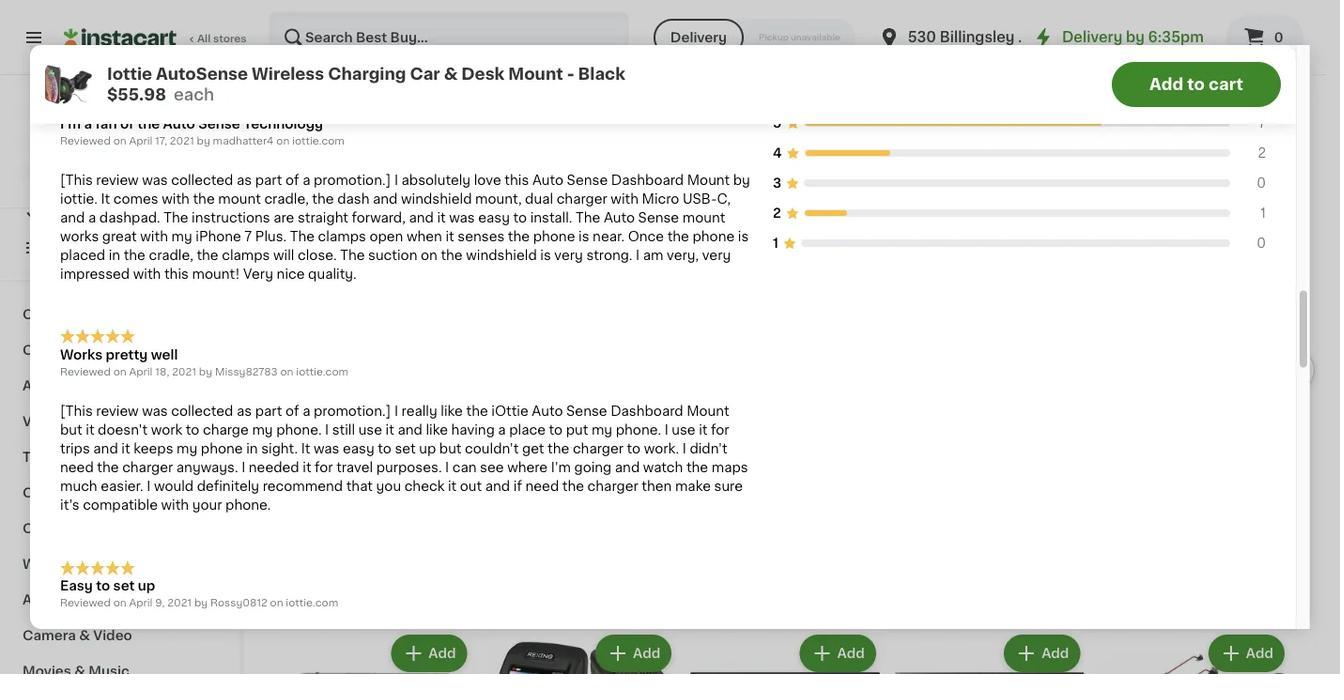 Task type: vqa. For each thing, say whether or not it's contained in the screenshot.
7
yes



Task type: describe. For each thing, give the bounding box(es) containing it.
1 horizontal spatial cradle,
[[264, 192, 309, 205]]

set inside easy to set up reviewed on april 9, 2021 by rossy0812 on iottie.com
[[113, 580, 135, 593]]

chargers
[[87, 344, 150, 357]]

the right senses at the left top of page
[[508, 230, 530, 243]]

[this for iottie.
[[60, 173, 93, 186]]

stores
[[213, 33, 247, 44]]

buy inside "best buy" link
[[124, 140, 150, 153]]

suction
[[368, 248, 418, 262]]

(10)
[[351, 482, 371, 492]]

was up senses at the left top of page
[[449, 211, 475, 224]]

straight
[[298, 211, 349, 224]]

and up when
[[409, 211, 434, 224]]

open
[[370, 230, 403, 243]]

dashboard inside [this review was collected as part of a promotion.] i really like the iottie auto sense dashboard mount but it doesn't work to charge my phone. i still use it and like having a place to put my phone. i use it for trips and it keeps my phone in sight. it was easy to set up but couldn't get the charger to work. i didn't need the charger anyways. i needed it for travel purposes. i can see where i'm going and watch the maps much easier. i would definitely recommend that you check it out and if need the charger then make sure it's compatible with your phone.
[[611, 405, 684, 418]]

was up work
[[142, 405, 168, 418]]

near.
[[593, 230, 625, 243]]

i'm inside i'm a fan of the auto sense technology reviewed on april 17, 2021 by madhatter4 on iottie.com
[[60, 117, 81, 130]]

with inside [this review was collected as part of a promotion.] i really like the iottie auto sense dashboard mount but it doesn't work to charge my phone. i still use it and like having a place to put my phone. i use it for trips and it keeps my phone in sight. it was easy to set up but couldn't get the charger to work. i didn't need the charger anyways. i needed it for travel purposes. i can see where i'm going and watch the maps much easier. i would definitely recommend that you check it out and if need the charger then make sure it's compatible with your phone.
[[161, 499, 189, 512]]

guarantee
[[145, 181, 199, 191]]

phone
[[52, 522, 96, 536]]

& inside iottie wireless charging car mount, dash & windshield
[[369, 461, 380, 474]]

by inside works pretty well reviewed on april 18, 2021 by missy82783 on iottie.com
[[199, 367, 212, 377]]

and down iottie.
[[60, 211, 85, 224]]

1 horizontal spatial need
[[526, 480, 559, 493]]

dash inside iottie wireless charging car mount, dash & windshield
[[332, 461, 366, 474]]

with left micro
[[611, 192, 639, 205]]

it up the recommend
[[303, 461, 312, 474]]

0 horizontal spatial for
[[315, 461, 333, 474]]

0 for 3
[[1257, 177, 1267, 190]]

i right work.
[[683, 442, 687, 456]]

to right work
[[186, 424, 200, 437]]

the up make
[[687, 461, 709, 474]]

cameras
[[282, 580, 376, 600]]

gps
[[370, 99, 432, 126]]

collected for to
[[171, 405, 233, 418]]

placed
[[60, 248, 105, 262]]

car inside iottie wireless charging car mount, dash & windshield
[[445, 442, 469, 455]]

best buy link
[[89, 98, 150, 156]]

it down doesn't
[[121, 442, 130, 456]]

charger up detachable
[[588, 480, 639, 493]]

1 horizontal spatial phone
[[533, 230, 576, 243]]

0 vertical spatial with
[[548, 461, 578, 474]]

was down policy at the top
[[142, 173, 168, 186]]

pretty
[[106, 348, 148, 362]]

satellite
[[569, 480, 622, 493]]

i left the would
[[147, 480, 151, 493]]

sense down micro
[[639, 211, 680, 224]]

billingsley
[[940, 31, 1015, 44]]

and down "see" at the left bottom
[[486, 480, 510, 493]]

charger up built-
[[573, 442, 624, 456]]

1 vertical spatial 2
[[773, 207, 782, 220]]

0 horizontal spatial need
[[60, 461, 94, 474]]

the up close.
[[290, 230, 315, 243]]

delivery for delivery by 6:35pm
[[1063, 31, 1123, 44]]

great
[[102, 230, 137, 243]]

a inside i'm a fan of the auto sense technology reviewed on april 17, 2021 by madhatter4 on iottie.com
[[84, 117, 92, 130]]

video inside 'camera & video' link
[[93, 630, 132, 643]]

i up work.
[[665, 424, 669, 437]]

auto inside i'm a fan of the auto sense technology reviewed on april 17, 2021 by madhatter4 on iottie.com
[[163, 117, 195, 130]]

promotion.] for still
[[314, 405, 391, 418]]

on up 'camera & video' link
[[113, 598, 127, 609]]

put
[[566, 424, 589, 437]]

audio
[[23, 380, 62, 393]]

and down really
[[398, 424, 423, 437]]

review for comes
[[96, 173, 139, 186]]

18,
[[155, 367, 169, 377]]

0 vertical spatial for
[[711, 424, 730, 437]]

1 horizontal spatial clamps
[[318, 230, 366, 243]]

would
[[154, 480, 194, 493]]

video games
[[23, 415, 113, 428]]

with down the lists "link"
[[133, 267, 161, 280]]

auto up dual
[[533, 173, 564, 186]]

buy it again link
[[11, 192, 228, 229]]

to left work.
[[627, 442, 641, 456]]

computers
[[23, 308, 99, 321]]

to up "in-"
[[549, 424, 563, 437]]

i up 'definitely'
[[242, 461, 245, 474]]

it inside [this review was collected as part of a promotion.] i really like the iottie auto sense dashboard mount but it doesn't work to charge my phone. i still use it and like having a place to put my phone. i use it for trips and it keeps my phone in sight. it was easy to set up but couldn't get the charger to work. i didn't need the charger anyways. i needed it for travel purposes. i can see where i'm going and watch the maps much easier. i would definitely recommend that you check it out and if need the charger then make sure it's compatible with your phone.
[[301, 442, 310, 456]]

add to cart button
[[1113, 62, 1282, 107]]

of for well
[[286, 405, 299, 418]]

cables & chargers link
[[11, 333, 228, 368]]

up inside [this review was collected as part of a promotion.] i really like the iottie auto sense dashboard mount but it doesn't work to charge my phone. i still use it and like having a place to put my phone. i use it for trips and it keeps my phone in sight. it was easy to set up but couldn't get the charger to work. i didn't need the charger anyways. i needed it for travel purposes. i can see where i'm going and watch the maps much easier. i would definitely recommend that you check it out and if need the charger then make sure it's compatible with your phone.
[[419, 442, 436, 456]]

2021 inside i'm a fan of the auto sense technology reviewed on april 17, 2021 by madhatter4 on iottie.com
[[170, 135, 194, 146]]

reviewed inside works pretty well reviewed on april 18, 2021 by missy82783 on iottie.com
[[60, 367, 111, 377]]

collected for the
[[171, 173, 233, 186]]

satisfaction
[[79, 181, 142, 191]]

the right get
[[548, 442, 570, 456]]

0 vertical spatial like
[[441, 405, 463, 418]]

530 billingsley road button
[[878, 11, 1057, 64]]

dual
[[525, 192, 554, 205]]

cables
[[23, 344, 70, 357]]

my right 'put'
[[592, 424, 613, 437]]

instructions
[[192, 211, 270, 224]]

to inside button
[[1188, 77, 1206, 93]]

530 billingsley road
[[908, 31, 1057, 44]]

2 horizontal spatial is
[[738, 230, 749, 243]]

0 horizontal spatial is
[[541, 248, 551, 262]]

in inside [this review was collected as part of a promotion.] i really like the iottie auto sense dashboard mount but it doesn't work to charge my phone. i still use it and like having a place to put my phone. i use it for trips and it keeps my phone in sight. it was easy to set up but couldn't get the charger to work. i didn't need the charger anyways. i needed it for travel purposes. i can see where i'm going and watch the maps much easier. i would definitely recommend that you check it out and if need the charger then make sure it's compatible with your phone.
[[246, 442, 258, 456]]

theatre
[[102, 451, 154, 464]]

mount, inside iottie smartphone car mount, dash & windshield
[[691, 461, 737, 474]]

2 horizontal spatial phone
[[693, 230, 735, 243]]

$55.98 inside iottie autosense wireless charging car & desk mount - black $55.98 each
[[107, 87, 166, 103]]

windshield inside iottie wireless charging car mount, dash & windshield
[[383, 461, 456, 474]]

usb-
[[683, 192, 717, 205]]

the up having
[[467, 405, 488, 418]]

on down technology
[[277, 135, 290, 146]]

to inside easy to set up reviewed on april 9, 2021 by rossy0812 on iottie.com
[[96, 580, 110, 593]]

get
[[523, 442, 545, 456]]

my up sight.
[[252, 424, 273, 437]]

car inside iottie autosense wireless charging car & desk mount - black $55.98 each
[[410, 66, 440, 82]]

0 horizontal spatial phone.
[[226, 499, 271, 512]]

charger down keeps
[[122, 461, 173, 474]]

install.
[[531, 211, 573, 224]]

99
[[726, 418, 740, 429]]

didn't
[[690, 442, 728, 456]]

once
[[628, 230, 664, 243]]

with down dashpad.
[[140, 230, 168, 243]]

& right tv
[[44, 451, 55, 464]]

radio-
[[626, 480, 669, 493]]

by inside easy to set up reviewed on april 9, 2021 by rossy0812 on iottie.com
[[194, 598, 208, 609]]

i left can
[[446, 461, 449, 474]]

2021 inside easy to set up reviewed on april 9, 2021 by rossy0812 on iottie.com
[[167, 598, 192, 609]]

delivery for delivery
[[671, 31, 727, 44]]

works
[[60, 230, 99, 243]]

1 vertical spatial 1
[[773, 237, 779, 250]]

wireless inside iottie wireless charging car mount, dash & windshield
[[322, 442, 378, 455]]

it up when
[[437, 211, 446, 224]]

out
[[460, 480, 482, 493]]

dashpad.
[[99, 211, 160, 224]]

car up on
[[282, 99, 334, 126]]

micro
[[642, 192, 680, 205]]

1 use from the left
[[359, 424, 382, 437]]

it left again
[[82, 204, 92, 217]]

on right rossy0812
[[270, 598, 283, 609]]

april inside works pretty well reviewed on april 18, 2021 by missy82783 on iottie.com
[[129, 367, 153, 377]]

really
[[402, 405, 438, 418]]

cell phone accessories link
[[11, 511, 228, 547]]

& inside kenwood in-dash cd/dm receiver with built-in bluetooth & satellite radio- ready with detachable faceplate - black
[[555, 480, 565, 493]]

dash
[[338, 192, 370, 205]]

1 vertical spatial windshield
[[466, 248, 537, 262]]

and up forward,
[[373, 192, 398, 205]]

with down guarantee
[[162, 192, 190, 205]]

sense up install.
[[567, 173, 608, 186]]

easier.
[[101, 480, 144, 493]]

strong.
[[587, 248, 633, 262]]

view more
[[1205, 170, 1276, 183]]

98 for 105
[[535, 418, 549, 429]]

add inside button
[[1150, 77, 1184, 93]]

on down fan
[[113, 135, 127, 146]]

smartphone
[[731, 442, 813, 455]]

nice
[[277, 267, 305, 280]]

best buy logo image
[[102, 98, 138, 133]]

black inside kenwood in-dash cd/dm receiver with built-in bluetooth & satellite radio- ready with detachable faceplate - black
[[564, 517, 600, 531]]

if
[[514, 480, 522, 493]]

on right missy82783
[[280, 367, 294, 377]]

fan
[[95, 117, 117, 130]]

office link
[[11, 475, 228, 511]]

iottie
[[107, 66, 152, 82]]

was down still at bottom
[[314, 442, 340, 456]]

on sale now
[[282, 167, 414, 187]]

cart
[[1209, 77, 1244, 93]]

i left absolutely in the top of the page
[[395, 173, 398, 186]]

on down pretty
[[113, 367, 127, 377]]

it right when
[[446, 230, 455, 243]]

video inside video games link
[[23, 415, 62, 428]]

[this for but
[[60, 405, 93, 418]]

by inside delivery by 6:35pm 'link'
[[1127, 31, 1145, 44]]

more
[[1241, 170, 1276, 183]]

the up the near. on the left top
[[576, 211, 601, 224]]

camera & video link
[[11, 618, 228, 654]]

1 vertical spatial this
[[164, 267, 189, 280]]

technology
[[244, 117, 323, 130]]

i left really
[[395, 405, 398, 418]]

iottie inside [this review was collected as part of a promotion.] i really like the iottie auto sense dashboard mount but it doesn't work to charge my phone. i still use it and like having a place to put my phone. i use it for trips and it keeps my phone in sight. it was easy to set up but couldn't get the charger to work. i didn't need the charger anyways. i needed it for travel purposes. i can see where i'm going and watch the maps much easier. i would definitely recommend that you check it out and if need the charger then make sure it's compatible with your phone.
[[492, 405, 529, 418]]

as for charge
[[237, 405, 252, 418]]

$47.98 original price: $55.98 element
[[282, 415, 471, 439]]

the up quality.
[[340, 248, 365, 262]]

0 horizontal spatial but
[[60, 424, 82, 437]]

view for view pricing policy
[[64, 162, 89, 172]]

17,
[[155, 135, 167, 146]]

mount, inside iottie wireless charging car mount, dash & windshield
[[282, 461, 328, 474]]

1 very from the left
[[555, 248, 583, 262]]

delivery by 6:35pm link
[[1033, 26, 1205, 49]]

dash inside kenwood in-dash cd/dm receiver with built-in bluetooth & satellite radio- ready with detachable faceplate - black
[[570, 442, 604, 455]]

the up very,
[[668, 230, 690, 243]]

faceplate
[[486, 517, 552, 531]]

on sale now link
[[282, 165, 414, 188]]

the up easier.
[[97, 461, 119, 474]]

charge
[[203, 424, 249, 437]]

dashboard inside [this review was collected as part of a promotion.] i absolutely love this auto sense dashboard mount by iottie.  it comes with the mount cradle,  the dash and windshield mount, dual charger with micro usb-c, and a dashpad.  the instructions are straight forward, and it was easy to install.   the auto sense mount works great with my iphone 7 plus.  the clamps open when it senses the phone is near.  once the phone is placed in the cradle, the clamps will close.  the suction on the windshield is very strong.  i am very, very impressed with this mount!  very nice quality.
[[611, 173, 684, 186]]

iphone
[[196, 230, 241, 243]]

car inside iottie smartphone car mount, dash & windshield
[[816, 442, 840, 455]]

forward,
[[352, 211, 406, 224]]

the up mount!
[[197, 248, 219, 262]]

charging inside iottie wireless charging car mount, dash & windshield
[[382, 442, 442, 455]]

1 horizontal spatial 2
[[1259, 147, 1267, 160]]

couldn't
[[465, 442, 519, 456]]

i left am
[[636, 248, 640, 262]]

receiver
[[486, 461, 545, 474]]

1 vertical spatial with
[[532, 499, 563, 512]]

cd/dm
[[607, 442, 657, 455]]

the down when
[[441, 248, 463, 262]]

works
[[60, 348, 103, 362]]

to inside [this review was collected as part of a promotion.] i absolutely love this auto sense dashboard mount by iottie.  it comes with the mount cradle,  the dash and windshield mount, dual charger with micro usb-c, and a dashpad.  the instructions are straight forward, and it was easy to install.   the auto sense mount works great with my iphone 7 plus.  the clamps open when it senses the phone is near.  once the phone is placed in the cradle, the clamps will close.  the suction on the windshield is very strong.  i am very, very impressed with this mount!  very nice quality.
[[514, 211, 527, 224]]

when
[[407, 230, 443, 243]]

set inside [this review was collected as part of a promotion.] i really like the iottie auto sense dashboard mount but it doesn't work to charge my phone. i still use it and like having a place to put my phone. i use it for trips and it keeps my phone in sight. it was easy to set up but couldn't get the charger to work. i didn't need the charger anyways. i needed it for travel purposes. i can see where i'm going and watch the maps much easier. i would definitely recommend that you check it out and if need the charger then make sure it's compatible with your phone.
[[395, 442, 416, 456]]

0 vertical spatial 7
[[1259, 117, 1267, 130]]

- inside kenwood in-dash cd/dm receiver with built-in bluetooth & satellite radio- ready with detachable faceplate - black
[[555, 517, 561, 531]]

in inside kenwood in-dash cd/dm receiver with built-in bluetooth & satellite radio- ready with detachable faceplate - black
[[617, 461, 629, 474]]

product group containing 19
[[691, 218, 880, 509]]

office
[[23, 487, 65, 500]]

appliances
[[23, 594, 98, 607]]

windshield inside iottie smartphone car mount, dash & windshield
[[792, 461, 865, 474]]

add to cart
[[1150, 77, 1244, 93]]

$19.99 original price: $24.99 element
[[691, 415, 880, 439]]

1 vertical spatial clamps
[[222, 248, 270, 262]]

iottie.com inside easy to set up reviewed on april 9, 2021 by rossy0812 on iottie.com
[[286, 598, 338, 609]]

appliances link
[[11, 583, 228, 618]]

the up instructions
[[193, 192, 215, 205]]

by inside i'm a fan of the auto sense technology reviewed on april 17, 2021 by madhatter4 on iottie.com
[[197, 135, 210, 146]]

1 vertical spatial like
[[426, 424, 448, 437]]

computers & tablets link
[[11, 297, 228, 333]]

view more link
[[1205, 167, 1289, 186]]

comes
[[114, 192, 158, 205]]

wearables
[[23, 558, 94, 571]]

trips
[[60, 442, 90, 456]]

delivery button
[[654, 19, 744, 56]]

98 for 47
[[320, 418, 334, 429]]

april inside i'm a fan of the auto sense technology reviewed on april 17, 2021 by madhatter4 on iottie.com
[[129, 135, 153, 146]]

mount inside [this review was collected as part of a promotion.] i really like the iottie auto sense dashboard mount but it doesn't work to charge my phone. i still use it and like having a place to put my phone. i use it for trips and it keeps my phone in sight. it was easy to set up but couldn't get the charger to work. i didn't need the charger anyways. i needed it for travel purposes. i can see where i'm going and watch the maps much easier. i would definitely recommend that you check it out and if need the charger then make sure it's compatible with your phone.
[[687, 405, 730, 418]]

april inside easy to set up reviewed on april 9, 2021 by rossy0812 on iottie.com
[[129, 598, 153, 609]]



Task type: locate. For each thing, give the bounding box(es) containing it.
i'm inside [this review was collected as part of a promotion.] i really like the iottie auto sense dashboard mount but it doesn't work to charge my phone. i still use it and like having a place to put my phone. i use it for trips and it keeps my phone in sight. it was easy to set up but couldn't get the charger to work. i didn't need the charger anyways. i needed it for travel purposes. i can see where i'm going and watch the maps much easier. i would definitely recommend that you check it out and if need the charger then make sure it's compatible with your phone.
[[551, 461, 571, 474]]

phone down charge
[[201, 442, 243, 456]]

view inside 'link'
[[64, 162, 89, 172]]

$55.98 inside item carousel region
[[342, 423, 388, 437]]

product group containing 105
[[486, 218, 676, 531]]

0 horizontal spatial easy
[[343, 442, 375, 456]]

view left more
[[1205, 170, 1238, 183]]

use left 19
[[672, 424, 696, 437]]

it
[[82, 204, 92, 217], [437, 211, 446, 224], [446, 230, 455, 243], [86, 424, 94, 437], [386, 424, 395, 437], [699, 424, 708, 437], [121, 442, 130, 456], [303, 461, 312, 474], [448, 480, 457, 493]]

7 inside [this review was collected as part of a promotion.] i absolutely love this auto sense dashboard mount by iottie.  it comes with the mount cradle,  the dash and windshield mount, dual charger with micro usb-c, and a dashpad.  the instructions are straight forward, and it was easy to install.   the auto sense mount works great with my iphone 7 plus.  the clamps open when it senses the phone is near.  once the phone is placed in the cradle, the clamps will close.  the suction on the windshield is very strong.  i am very, very impressed with this mount!  very nice quality.
[[245, 230, 252, 243]]

by inside [this review was collected as part of a promotion.] i absolutely love this auto sense dashboard mount by iottie.  it comes with the mount cradle,  the dash and windshield mount, dual charger with micro usb-c, and a dashpad.  the instructions are straight forward, and it was easy to install.   the auto sense mount works great with my iphone 7 plus.  the clamps open when it senses the phone is near.  once the phone is placed in the cradle, the clamps will close.  the suction on the windshield is very strong.  i am very, very impressed with this mount!  very nice quality.
[[734, 173, 751, 186]]

view pricing policy link
[[64, 160, 176, 175]]

collected inside [this review was collected as part of a promotion.] i really like the iottie auto sense dashboard mount but it doesn't work to charge my phone. i still use it and like having a place to put my phone. i use it for trips and it keeps my phone in sight. it was easy to set up but couldn't get the charger to work. i didn't need the charger anyways. i needed it for travel purposes. i can see where i'm going and watch the maps much easier. i would definitely recommend that you check it out and if need the charger then make sure it's compatible with your phone.
[[171, 405, 233, 418]]

part for cradle,
[[255, 173, 282, 186]]

0 horizontal spatial delivery
[[671, 31, 727, 44]]

still
[[332, 424, 355, 437]]

part for my
[[255, 405, 282, 418]]

1 vertical spatial review
[[96, 405, 139, 418]]

as for mount
[[237, 173, 252, 186]]

madhatter4
[[213, 135, 274, 146]]

camera & video
[[23, 630, 132, 643]]

best
[[89, 140, 120, 153]]

$ 19 99
[[695, 417, 740, 437]]

promotion.] inside [this review was collected as part of a promotion.] i really like the iottie auto sense dashboard mount but it doesn't work to charge my phone. i still use it and like having a place to put my phone. i use it for trips and it keeps my phone in sight. it was easy to set up but couldn't get the charger to work. i didn't need the charger anyways. i needed it for travel purposes. i can see where i'm going and watch the maps much easier. i would definitely recommend that you check it out and if need the charger then make sure it's compatible with your phone.
[[314, 405, 391, 418]]

it up didn't
[[699, 424, 708, 437]]

sight.
[[261, 442, 298, 456]]

easy to set up reviewed on april 9, 2021 by rossy0812 on iottie.com
[[60, 580, 338, 609]]

1 promotion.] from the top
[[314, 173, 391, 186]]

view for view more
[[1205, 170, 1238, 183]]

2 use from the left
[[672, 424, 696, 437]]

98 inside $ 105 98
[[535, 418, 549, 429]]

2 vertical spatial april
[[129, 598, 153, 609]]

2 vertical spatial mount
[[687, 405, 730, 418]]

mount up the usb-
[[688, 173, 730, 186]]

sense inside i'm a fan of the auto sense technology reviewed on april 17, 2021 by madhatter4 on iottie.com
[[198, 117, 240, 130]]

1 mount, from the left
[[282, 461, 328, 474]]

$ inside $ 105 98
[[490, 418, 497, 429]]

mount!
[[192, 267, 240, 280]]

0 horizontal spatial cradle,
[[149, 248, 193, 262]]

100% satisfaction guarantee
[[48, 181, 199, 191]]

auto
[[163, 117, 195, 130], [533, 173, 564, 186], [604, 211, 635, 224], [532, 405, 563, 418]]

bluetooth
[[486, 480, 551, 493]]

& down smartphone
[[778, 461, 789, 474]]

charging inside iottie autosense wireless charging car & desk mount - black $55.98 each
[[328, 66, 406, 82]]

0 horizontal spatial video
[[23, 415, 62, 428]]

& inside iottie smartphone car mount, dash & windshield
[[778, 461, 789, 474]]

c,
[[717, 192, 731, 205]]

1 vertical spatial buy
[[53, 204, 79, 217]]

1 vertical spatial as
[[237, 405, 252, 418]]

by left missy82783
[[199, 367, 212, 377]]

& right cables
[[73, 344, 84, 357]]

1 horizontal spatial $55.98
[[342, 423, 388, 437]]

item carousel region
[[282, 210, 1316, 549]]

1 vertical spatial black
[[564, 517, 600, 531]]

1 vertical spatial video
[[93, 630, 132, 643]]

it left out
[[448, 480, 457, 493]]

mount inside [this review was collected as part of a promotion.] i absolutely love this auto sense dashboard mount by iottie.  it comes with the mount cradle,  the dash and windshield mount, dual charger with micro usb-c, and a dashpad.  the instructions are straight forward, and it was easy to install.   the auto sense mount works great with my iphone 7 plus.  the clamps open when it senses the phone is near.  once the phone is placed in the cradle, the clamps will close.  the suction on the windshield is very strong.  i am very, very impressed with this mount!  very nice quality.
[[688, 173, 730, 186]]

2 $ from the left
[[490, 418, 497, 429]]

1 horizontal spatial set
[[395, 442, 416, 456]]

best buy
[[89, 140, 150, 153]]

your
[[192, 499, 222, 512]]

2 windshield from the left
[[792, 461, 865, 474]]

1 horizontal spatial is
[[579, 230, 590, 243]]

1 vertical spatial charging
[[382, 442, 442, 455]]

needed
[[249, 461, 299, 474]]

9,
[[155, 598, 165, 609]]

0 vertical spatial review
[[96, 173, 139, 186]]

7 up more
[[1259, 117, 1267, 130]]

collected up charge
[[171, 405, 233, 418]]

$105.98 original price: $155.98 element
[[486, 415, 676, 439]]

buy inside buy it again link
[[53, 204, 79, 217]]

again
[[95, 204, 132, 217]]

promotion.] inside [this review was collected as part of a promotion.] i absolutely love this auto sense dashboard mount by iottie.  it comes with the mount cradle,  the dash and windshield mount, dual charger with micro usb-c, and a dashpad.  the instructions are straight forward, and it was easy to install.   the auto sense mount works great with my iphone 7 plus.  the clamps open when it senses the phone is near.  once the phone is placed in the cradle, the clamps will close.  the suction on the windshield is very strong.  i am very, very impressed with this mount!  very nice quality.
[[314, 173, 391, 186]]

is
[[579, 230, 590, 243], [738, 230, 749, 243], [541, 248, 551, 262]]

1 horizontal spatial 1
[[1261, 207, 1267, 220]]

1 vertical spatial but
[[440, 442, 462, 456]]

reviewed inside easy to set up reviewed on april 9, 2021 by rossy0812 on iottie.com
[[60, 598, 111, 609]]

auto up place
[[532, 405, 563, 418]]

0 horizontal spatial this
[[164, 267, 189, 280]]

- right the faceplate on the bottom of the page
[[555, 517, 561, 531]]

delivery inside button
[[671, 31, 727, 44]]

of for fan
[[286, 173, 299, 186]]

1 vertical spatial collected
[[171, 405, 233, 418]]

my left iphone in the top left of the page
[[171, 230, 192, 243]]

up inside easy to set up reviewed on april 9, 2021 by rossy0812 on iottie.com
[[138, 580, 155, 593]]

april left the 17,
[[129, 135, 153, 146]]

collected up instructions
[[171, 173, 233, 186]]

1 horizontal spatial reviews
[[882, 38, 969, 58]]

charging up purposes.
[[382, 442, 442, 455]]

promotion.] for and
[[314, 173, 391, 186]]

to left the cart
[[1188, 77, 1206, 93]]

part inside [this review was collected as part of a promotion.] i absolutely love this auto sense dashboard mount by iottie.  it comes with the mount cradle,  the dash and windshield mount, dual charger with micro usb-c, and a dashpad.  the instructions are straight forward, and it was easy to install.   the auto sense mount works great with my iphone 7 plus.  the clamps open when it senses the phone is near.  once the phone is placed in the cradle, the clamps will close.  the suction on the windshield is very strong.  i am very, very impressed with this mount!  very nice quality.
[[255, 173, 282, 186]]

2 horizontal spatial dash
[[741, 461, 775, 474]]

reviewed down "easy"
[[60, 598, 111, 609]]

to
[[1188, 77, 1206, 93], [514, 211, 527, 224], [186, 424, 200, 437], [549, 424, 563, 437], [378, 442, 392, 456], [627, 442, 641, 456], [96, 580, 110, 593]]

maps
[[712, 461, 749, 474]]

1 windshield from the left
[[383, 461, 456, 474]]

& left tablets
[[102, 308, 113, 321]]

98 right 47
[[320, 418, 334, 429]]

review inside [this review was collected as part of a promotion.] i really like the iottie auto sense dashboard mount but it doesn't work to charge my phone. i still use it and like having a place to put my phone. i use it for trips and it keeps my phone in sight. it was easy to set up but couldn't get the charger to work. i didn't need the charger anyways. i needed it for travel purposes. i can see where i'm going and watch the maps much easier. i would definitely recommend that you check it out and if need the charger then make sure it's compatible with your phone.
[[96, 405, 139, 418]]

having
[[452, 424, 495, 437]]

0 horizontal spatial up
[[138, 580, 155, 593]]

0 vertical spatial dashboard
[[611, 173, 684, 186]]

view pricing policy
[[64, 162, 165, 172]]

on
[[282, 167, 313, 187]]

will
[[273, 248, 295, 262]]

1 review from the top
[[96, 173, 139, 186]]

5
[[773, 117, 782, 130]]

my inside [this review was collected as part of a promotion.] i absolutely love this auto sense dashboard mount by iottie.  it comes with the mount cradle,  the dash and windshield mount, dual charger with micro usb-c, and a dashpad.  the instructions are straight forward, and it was easy to install.   the auto sense mount works great with my iphone 7 plus.  the clamps open when it senses the phone is near.  once the phone is placed in the cradle, the clamps will close.  the suction on the windshield is very strong.  i am very, very impressed with this mount!  very nice quality.
[[171, 230, 192, 243]]

3
[[773, 177, 782, 190]]

$55.98
[[107, 87, 166, 103], [342, 423, 388, 437]]

lists
[[53, 241, 85, 255]]

0 horizontal spatial mount
[[218, 192, 261, 205]]

1 horizontal spatial video
[[93, 630, 132, 643]]

on down when
[[421, 248, 438, 262]]

april
[[129, 135, 153, 146], [129, 367, 153, 377], [129, 598, 153, 609]]

the down guarantee
[[164, 211, 188, 224]]

1 horizontal spatial i'm
[[551, 461, 571, 474]]

with down "in-"
[[548, 461, 578, 474]]

0 horizontal spatial 2
[[773, 207, 782, 220]]

1
[[1261, 207, 1267, 220], [773, 237, 779, 250]]

1 april from the top
[[129, 135, 153, 146]]

0 horizontal spatial reviews
[[60, 46, 147, 65]]

3 reviewed from the top
[[60, 598, 111, 609]]

charging up car & gps
[[328, 66, 406, 82]]

very
[[243, 267, 273, 280]]

0 inside 0 button
[[1275, 31, 1284, 44]]

product group
[[282, 218, 471, 509], [486, 218, 676, 531], [691, 218, 880, 509], [895, 218, 1085, 513], [1100, 218, 1289, 492], [282, 631, 471, 675], [486, 631, 676, 675], [691, 631, 880, 675], [895, 631, 1085, 675], [1100, 631, 1289, 675]]

iottie smartphone car mount, dash & windshield
[[691, 442, 865, 474]]

1 as from the top
[[237, 173, 252, 186]]

0 vertical spatial need
[[60, 461, 94, 474]]

1 vertical spatial set
[[113, 580, 135, 593]]

desk
[[462, 66, 505, 82]]

cables & chargers
[[23, 344, 150, 357]]

2 down "3"
[[773, 207, 782, 220]]

0 vertical spatial set
[[395, 442, 416, 456]]

windshield
[[383, 461, 456, 474], [792, 461, 865, 474]]

part inside [this review was collected as part of a promotion.] i really like the iottie auto sense dashboard mount but it doesn't work to charge my phone. i still use it and like having a place to put my phone. i use it for trips and it keeps my phone in sight. it was easy to set up but couldn't get the charger to work. i didn't need the charger anyways. i needed it for travel purposes. i can see where i'm going and watch the maps much easier. i would definitely recommend that you check it out and if need the charger then make sure it's compatible with your phone.
[[255, 405, 282, 418]]

phone inside [this review was collected as part of a promotion.] i really like the iottie auto sense dashboard mount but it doesn't work to charge my phone. i still use it and like having a place to put my phone. i use it for trips and it keeps my phone in sight. it was easy to set up but couldn't get the charger to work. i didn't need the charger anyways. i needed it for travel purposes. i can see where i'm going and watch the maps much easier. i would definitely recommend that you check it out and if need the charger then make sure it's compatible with your phone.
[[201, 442, 243, 456]]

1 horizontal spatial very
[[703, 248, 731, 262]]

delivery
[[1063, 31, 1123, 44], [671, 31, 727, 44]]

2021 right 18,
[[172, 367, 196, 377]]

charger inside [this review was collected as part of a promotion.] i absolutely love this auto sense dashboard mount by iottie.  it comes with the mount cradle,  the dash and windshield mount, dual charger with micro usb-c, and a dashpad.  the instructions are straight forward, and it was easy to install.   the auto sense mount works great with my iphone 7 plus.  the clamps open when it senses the phone is near.  once the phone is placed in the cradle, the clamps will close.  the suction on the windshield is very strong.  i am very, very impressed with this mount!  very nice quality.
[[557, 192, 608, 205]]

2 horizontal spatial $
[[695, 418, 702, 429]]

service type group
[[654, 19, 856, 56]]

a
[[84, 117, 92, 130], [303, 173, 310, 186], [88, 211, 96, 224], [303, 405, 310, 418], [498, 424, 506, 437]]

car up can
[[445, 442, 469, 455]]

black inside iottie autosense wireless charging car & desk mount - black $55.98 each
[[578, 66, 626, 82]]

2 vertical spatial iottie.com
[[286, 598, 338, 609]]

it up iottie wireless charging car mount, dash & windshield
[[386, 424, 395, 437]]

0 vertical spatial [this
[[60, 173, 93, 186]]

reviewed down fan
[[60, 135, 111, 146]]

sense inside [this review was collected as part of a promotion.] i really like the iottie auto sense dashboard mount but it doesn't work to charge my phone. i still use it and like having a place to put my phone. i use it for trips and it keeps my phone in sight. it was easy to set up but couldn't get the charger to work. i didn't need the charger anyways. i needed it for travel purposes. i can see where i'm going and watch the maps much easier. i would definitely recommend that you check it out and if need the charger then make sure it's compatible with your phone.
[[567, 405, 608, 418]]

2 very from the left
[[703, 248, 731, 262]]

- inside iottie autosense wireless charging car & desk mount - black $55.98 each
[[567, 66, 575, 82]]

windshield down senses at the left top of page
[[466, 248, 537, 262]]

1 vertical spatial 2021
[[172, 367, 196, 377]]

2 april from the top
[[129, 367, 153, 377]]

sense up $155.98
[[567, 405, 608, 418]]

on inside [this review was collected as part of a promotion.] i absolutely love this auto sense dashboard mount by iottie.  it comes with the mount cradle,  the dash and windshield mount, dual charger with micro usb-c, and a dashpad.  the instructions are straight forward, and it was easy to install.   the auto sense mount works great with my iphone 7 plus.  the clamps open when it senses the phone is near.  once the phone is placed in the cradle, the clamps will close.  the suction on the windshield is very strong.  i am very, very impressed with this mount!  very nice quality.
[[421, 248, 438, 262]]

1 vertical spatial in
[[246, 442, 258, 456]]

0 horizontal spatial phone
[[201, 442, 243, 456]]

0 vertical spatial easy
[[479, 211, 510, 224]]

1 vertical spatial of
[[286, 173, 299, 186]]

built-
[[581, 461, 617, 474]]

1 $ from the left
[[286, 418, 293, 429]]

definitely
[[197, 480, 259, 493]]

1 reviewed from the top
[[60, 135, 111, 146]]

0 vertical spatial $55.98
[[107, 87, 166, 103]]

0 vertical spatial i'm
[[60, 117, 81, 130]]

[this inside [this review was collected as part of a promotion.] i absolutely love this auto sense dashboard mount by iottie.  it comes with the mount cradle,  the dash and windshield mount, dual charger with micro usb-c, and a dashpad.  the instructions are straight forward, and it was easy to install.   the auto sense mount works great with my iphone 7 plus.  the clamps open when it senses the phone is near.  once the phone is placed in the cradle, the clamps will close.  the suction on the windshield is very strong.  i am very, very impressed with this mount!  very nice quality.
[[60, 173, 93, 186]]

1 vertical spatial cradle,
[[149, 248, 193, 262]]

dash down $155.98
[[570, 442, 604, 455]]

iottie.com right rossy0812
[[286, 598, 338, 609]]

0 vertical spatial it
[[101, 192, 110, 205]]

keeps
[[134, 442, 173, 456]]

2 horizontal spatial phone.
[[616, 424, 662, 437]]

& inside iottie autosense wireless charging car & desk mount - black $55.98 each
[[444, 66, 458, 82]]

the inside i'm a fan of the auto sense technology reviewed on april 17, 2021 by madhatter4 on iottie.com
[[137, 117, 160, 130]]

1 horizontal spatial up
[[419, 442, 436, 456]]

delivery inside 'link'
[[1063, 31, 1123, 44]]

0 vertical spatial video
[[23, 415, 62, 428]]

i left still at bottom
[[325, 424, 329, 437]]

iottie autosense wireless charging car & desk mount - black $55.98 each
[[107, 66, 626, 103]]

easy inside [this review was collected as part of a promotion.] i absolutely love this auto sense dashboard mount by iottie.  it comes with the mount cradle,  the dash and windshield mount, dual charger with micro usb-c, and a dashpad.  the instructions are straight forward, and it was easy to install.   the auto sense mount works great with my iphone 7 plus.  the clamps open when it senses the phone is near.  once the phone is placed in the cradle, the clamps will close.  the suction on the windshield is very strong.  i am very, very impressed with this mount!  very nice quality.
[[479, 211, 510, 224]]

anyways.
[[176, 461, 238, 474]]

like down really
[[426, 424, 448, 437]]

phone
[[533, 230, 576, 243], [693, 230, 735, 243], [201, 442, 243, 456]]

98
[[320, 418, 334, 429], [535, 418, 549, 429]]

0 vertical spatial this
[[505, 173, 529, 186]]

0 horizontal spatial very
[[555, 248, 583, 262]]

0 vertical spatial iottie.com
[[292, 135, 345, 146]]

2021 inside works pretty well reviewed on april 18, 2021 by missy82783 on iottie.com
[[172, 367, 196, 377]]

0 vertical spatial windshield
[[401, 192, 472, 205]]

1 [this from the top
[[60, 173, 93, 186]]

1 collected from the top
[[171, 173, 233, 186]]

1 horizontal spatial 98
[[535, 418, 549, 429]]

kenwood in-dash cd/dm receiver with built-in bluetooth & satellite radio- ready with detachable faceplate - black
[[486, 442, 669, 531]]

it down satisfaction
[[101, 192, 110, 205]]

& right camera
[[79, 630, 90, 643]]

1 horizontal spatial phone.
[[276, 424, 322, 437]]

of inside i'm a fan of the auto sense technology reviewed on april 17, 2021 by madhatter4 on iottie.com
[[120, 117, 134, 130]]

sale
[[317, 167, 362, 187]]

the down 'great'
[[124, 248, 146, 262]]

mount up instructions
[[218, 192, 261, 205]]

iottie for 19
[[691, 442, 728, 455]]

2 dashboard from the top
[[611, 405, 684, 418]]

0 vertical spatial reviewed
[[60, 135, 111, 146]]

cradle,
[[264, 192, 309, 205], [149, 248, 193, 262]]

but up "trips" in the bottom of the page
[[60, 424, 82, 437]]

$ up couldn't
[[490, 418, 497, 429]]

dash inside iottie smartphone car mount, dash & windshield
[[741, 461, 775, 474]]

my
[[171, 230, 192, 243], [252, 424, 273, 437], [592, 424, 613, 437], [177, 442, 198, 456]]

that
[[346, 480, 373, 493]]

watch
[[643, 461, 683, 474]]

0 vertical spatial part
[[255, 173, 282, 186]]

$ 105 98
[[490, 417, 549, 437]]

it up "trips" in the bottom of the page
[[86, 424, 94, 437]]

car
[[410, 66, 440, 82], [282, 99, 334, 126], [445, 442, 469, 455], [816, 442, 840, 455]]

0 vertical spatial up
[[419, 442, 436, 456]]

review
[[96, 173, 139, 186], [96, 405, 139, 418]]

of inside [this review was collected as part of a promotion.] i really like the iottie auto sense dashboard mount but it doesn't work to charge my phone. i still use it and like having a place to put my phone. i use it for trips and it keeps my phone in sight. it was easy to set up but couldn't get the charger to work. i didn't need the charger anyways. i needed it for travel purposes. i can see where i'm going and watch the maps much easier. i would definitely recommend that you check it out and if need the charger then make sure it's compatible with your phone.
[[286, 405, 299, 418]]

$ for 105
[[490, 418, 497, 429]]

and down doesn't
[[93, 442, 118, 456]]

my up anyways.
[[177, 442, 198, 456]]

iottie.com inside i'm a fan of the auto sense technology reviewed on april 17, 2021 by madhatter4 on iottie.com
[[292, 135, 345, 146]]

am
[[643, 248, 664, 262]]

[this inside [this review was collected as part of a promotion.] i really like the iottie auto sense dashboard mount but it doesn't work to charge my phone. i still use it and like having a place to put my phone. i use it for trips and it keeps my phone in sight. it was easy to set up but couldn't get the charger to work. i didn't need the charger anyways. i needed it for travel purposes. i can see where i'm going and watch the maps much easier. i would definitely recommend that you check it out and if need the charger then make sure it's compatible with your phone.
[[60, 405, 93, 418]]

$ for 47
[[286, 418, 293, 429]]

None search field
[[269, 11, 629, 64]]

iottie.com inside works pretty well reviewed on april 18, 2021 by missy82783 on iottie.com
[[296, 367, 349, 377]]

2 vertical spatial of
[[286, 405, 299, 418]]

but up can
[[440, 442, 462, 456]]

it inside [this review was collected as part of a promotion.] i absolutely love this auto sense dashboard mount by iottie.  it comes with the mount cradle,  the dash and windshield mount, dual charger with micro usb-c, and a dashpad.  the instructions are straight forward, and it was easy to install.   the auto sense mount works great with my iphone 7 plus.  the clamps open when it senses the phone is near.  once the phone is placed in the cradle, the clamps will close.  the suction on the windshield is very strong.  i am very, very impressed with this mount!  very nice quality.
[[101, 192, 110, 205]]

98 up get
[[535, 418, 549, 429]]

2 review from the top
[[96, 405, 139, 418]]

iottie inside iottie smartphone car mount, dash & windshield
[[691, 442, 728, 455]]

mount inside iottie autosense wireless charging car & desk mount - black $55.98 each
[[509, 66, 564, 82]]

0 horizontal spatial dash
[[332, 461, 366, 474]]

2 as from the top
[[237, 405, 252, 418]]

need
[[60, 461, 94, 474], [526, 480, 559, 493]]

auto inside [this review was collected as part of a promotion.] i really like the iottie auto sense dashboard mount but it doesn't work to charge my phone. i still use it and like having a place to put my phone. i use it for trips and it keeps my phone in sight. it was easy to set up but couldn't get the charger to work. i didn't need the charger anyways. i needed it for travel purposes. i can see where i'm going and watch the maps much easier. i would definitely recommend that you check it out and if need the charger then make sure it's compatible with your phone.
[[532, 405, 563, 418]]

$ inside $ 47 98
[[286, 418, 293, 429]]

[this up "trips" in the bottom of the page
[[60, 405, 93, 418]]

2 part from the top
[[255, 405, 282, 418]]

2 vertical spatial in
[[617, 461, 629, 474]]

customer
[[773, 38, 877, 58]]

0 for 1
[[1257, 237, 1267, 250]]

2 promotion.] from the top
[[314, 405, 391, 418]]

review inside [this review was collected as part of a promotion.] i absolutely love this auto sense dashboard mount by iottie.  it comes with the mount cradle,  the dash and windshield mount, dual charger with micro usb-c, and a dashpad.  the instructions are straight forward, and it was easy to install.   the auto sense mount works great with my iphone 7 plus.  the clamps open when it senses the phone is near.  once the phone is placed in the cradle, the clamps will close.  the suction on the windshield is very strong.  i am very, very impressed with this mount!  very nice quality.
[[96, 173, 139, 186]]

1 horizontal spatial $
[[490, 418, 497, 429]]

of inside [this review was collected as part of a promotion.] i absolutely love this auto sense dashboard mount by iottie.  it comes with the mount cradle,  the dash and windshield mount, dual charger with micro usb-c, and a dashpad.  the instructions are straight forward, and it was easy to install.   the auto sense mount works great with my iphone 7 plus.  the clamps open when it senses the phone is near.  once the phone is placed in the cradle, the clamps will close.  the suction on the windshield is very strong.  i am very, very impressed with this mount!  very nice quality.
[[286, 173, 299, 186]]

2
[[1259, 147, 1267, 160], [773, 207, 782, 220]]

$ for 19
[[695, 418, 702, 429]]

this left mount!
[[164, 267, 189, 280]]

for up the recommend
[[315, 461, 333, 474]]

0 horizontal spatial -
[[555, 517, 561, 531]]

0 horizontal spatial in
[[109, 248, 120, 262]]

2 reviewed from the top
[[60, 367, 111, 377]]

this up mount,
[[505, 173, 529, 186]]

to down $47.98 original price: $55.98 element
[[378, 442, 392, 456]]

1 dashboard from the top
[[611, 173, 684, 186]]

well
[[151, 348, 178, 362]]

impressed
[[60, 267, 130, 280]]

[this review was collected as part of a promotion.] i absolutely love this auto sense dashboard mount by iottie.  it comes with the mount cradle,  the dash and windshield mount, dual charger with micro usb-c, and a dashpad.  the instructions are straight forward, and it was easy to install.   the auto sense mount works great with my iphone 7 plus.  the clamps open when it senses the phone is near.  once the phone is placed in the cradle, the clamps will close.  the suction on the windshield is very strong.  i am very, very impressed with this mount!  very nice quality.
[[60, 173, 751, 280]]

2 98 from the left
[[535, 418, 549, 429]]

2 mount, from the left
[[691, 461, 737, 474]]

0 horizontal spatial $55.98
[[107, 87, 166, 103]]

dashboard
[[611, 173, 684, 186], [611, 405, 684, 418]]

0 horizontal spatial view
[[64, 162, 89, 172]]

phone. up cd/dm
[[616, 424, 662, 437]]

1 vertical spatial -
[[555, 517, 561, 531]]

[this up iottie.
[[60, 173, 93, 186]]

0 horizontal spatial iottie
[[282, 442, 319, 455]]

kenwood
[[486, 442, 549, 455]]

1 horizontal spatial -
[[567, 66, 575, 82]]

all stores link
[[64, 11, 248, 64]]

video down the appliances link on the bottom of page
[[93, 630, 132, 643]]

add
[[1150, 77, 1184, 93], [429, 234, 456, 247], [633, 234, 661, 247], [838, 234, 865, 247], [1042, 234, 1070, 247], [1247, 234, 1274, 247], [429, 647, 456, 661], [633, 647, 661, 661], [838, 647, 865, 661], [1042, 647, 1070, 661], [1247, 647, 1274, 661]]

3 $ from the left
[[695, 418, 702, 429]]

buy it again
[[53, 204, 132, 217]]

audio link
[[11, 368, 228, 404]]

review for doesn't
[[96, 405, 139, 418]]

& left gps
[[340, 99, 363, 126]]

1 vertical spatial april
[[129, 367, 153, 377]]

& left the satellite
[[555, 480, 565, 493]]

$ up sight.
[[286, 418, 293, 429]]

buy up policy at the top
[[124, 140, 150, 153]]

1 horizontal spatial mount
[[683, 211, 726, 224]]

windshield down $19.99 original price: $24.99 element
[[792, 461, 865, 474]]

as up charge
[[237, 405, 252, 418]]

1 part from the top
[[255, 173, 282, 186]]

collected inside [this review was collected as part of a promotion.] i absolutely love this auto sense dashboard mount by iottie.  it comes with the mount cradle,  the dash and windshield mount, dual charger with micro usb-c, and a dashpad.  the instructions are straight forward, and it was easy to install.   the auto sense mount works great with my iphone 7 plus.  the clamps open when it senses the phone is near.  once the phone is placed in the cradle, the clamps will close.  the suction on the windshield is very strong.  i am very, very impressed with this mount!  very nice quality.
[[171, 173, 233, 186]]

wireless up travel
[[322, 442, 378, 455]]

0 horizontal spatial 7
[[245, 230, 252, 243]]

tablets
[[117, 308, 166, 321]]

0 vertical spatial clamps
[[318, 230, 366, 243]]

1 horizontal spatial view
[[1205, 170, 1238, 183]]

iottie inside iottie wireless charging car mount, dash & windshield
[[282, 442, 319, 455]]

1 horizontal spatial dash
[[570, 442, 604, 455]]

iottie up place
[[492, 405, 529, 418]]

reviewed inside i'm a fan of the auto sense technology reviewed on april 17, 2021 by madhatter4 on iottie.com
[[60, 135, 111, 146]]

0 horizontal spatial use
[[359, 424, 382, 437]]

autosense
[[156, 66, 248, 82]]

0 vertical spatial black
[[578, 66, 626, 82]]

auto up the near. on the left top
[[604, 211, 635, 224]]

1 vertical spatial easy
[[343, 442, 375, 456]]

sense up madhatter4
[[198, 117, 240, 130]]

phone. up sight.
[[276, 424, 322, 437]]

2 horizontal spatial iottie
[[691, 442, 728, 455]]

mount up 99
[[687, 405, 730, 418]]

easy inside [this review was collected as part of a promotion.] i really like the iottie auto sense dashboard mount but it doesn't work to charge my phone. i still use it and like having a place to put my phone. i use it for trips and it keeps my phone in sight. it was easy to set up but couldn't get the charger to work. i didn't need the charger anyways. i needed it for travel purposes. i can see where i'm going and watch the maps much easier. i would definitely recommend that you check it out and if need the charger then make sure it's compatible with your phone.
[[343, 442, 375, 456]]

i'm a fan of the auto sense technology reviewed on april 17, 2021 by madhatter4 on iottie.com
[[60, 117, 345, 146]]

dash down smartphone
[[741, 461, 775, 474]]

windshield up check
[[383, 461, 456, 474]]

instacart logo image
[[64, 26, 177, 49]]

0 vertical spatial mount
[[509, 66, 564, 82]]

product group containing 47
[[282, 218, 471, 509]]

1 horizontal spatial 7
[[1259, 117, 1267, 130]]

camera
[[23, 630, 76, 643]]

in left sight.
[[246, 442, 258, 456]]

very
[[555, 248, 583, 262], [703, 248, 731, 262]]

ready
[[486, 499, 529, 512]]

1 horizontal spatial it
[[301, 442, 310, 456]]

1 vertical spatial mount
[[688, 173, 730, 186]]

black
[[578, 66, 626, 82], [564, 517, 600, 531]]

need up much
[[60, 461, 94, 474]]

iottie.
[[60, 192, 98, 205]]

as inside [this review was collected as part of a promotion.] i really like the iottie auto sense dashboard mount but it doesn't work to charge my phone. i still use it and like having a place to put my phone. i use it for trips and it keeps my phone in sight. it was easy to set up but couldn't get the charger to work. i didn't need the charger anyways. i needed it for travel purposes. i can see where i'm going and watch the maps much easier. i would definitely recommend that you check it out and if need the charger then make sure it's compatible with your phone.
[[237, 405, 252, 418]]

in inside [this review was collected as part of a promotion.] i absolutely love this auto sense dashboard mount by iottie.  it comes with the mount cradle,  the dash and windshield mount, dual charger with micro usb-c, and a dashpad.  the instructions are straight forward, and it was easy to install.   the auto sense mount works great with my iphone 7 plus.  the clamps open when it senses the phone is near.  once the phone is placed in the cradle, the clamps will close.  the suction on the windshield is very strong.  i am very, very impressed with this mount!  very nice quality.
[[109, 248, 120, 262]]

0 vertical spatial 1
[[1261, 207, 1267, 220]]

delivery by 6:35pm
[[1063, 31, 1205, 44]]

iottie for 47
[[282, 442, 319, 455]]

and down cd/dm
[[615, 461, 640, 474]]

wireless inside iottie autosense wireless charging car & desk mount - black $55.98 each
[[252, 66, 324, 82]]

2 collected from the top
[[171, 405, 233, 418]]

computers & tablets
[[23, 308, 166, 321]]

detachable
[[566, 499, 642, 512]]

set right "easy"
[[113, 580, 135, 593]]

you
[[376, 480, 401, 493]]

april left 9,
[[129, 598, 153, 609]]

0 vertical spatial of
[[120, 117, 134, 130]]

1 vertical spatial wireless
[[322, 442, 378, 455]]

1 vertical spatial iottie.com
[[296, 367, 349, 377]]

0 vertical spatial april
[[129, 135, 153, 146]]

0 horizontal spatial it
[[101, 192, 110, 205]]

1 vertical spatial mount
[[683, 211, 726, 224]]

1 vertical spatial it
[[301, 442, 310, 456]]

car down $19.99 original price: $24.99 element
[[816, 442, 840, 455]]

easy up travel
[[343, 442, 375, 456]]

iottie
[[492, 405, 529, 418], [282, 442, 319, 455], [691, 442, 728, 455]]

$ up didn't
[[695, 418, 702, 429]]

0 vertical spatial -
[[567, 66, 575, 82]]

1 98 from the left
[[320, 418, 334, 429]]

make
[[676, 480, 711, 493]]

april left 18,
[[129, 367, 153, 377]]

cameras link
[[282, 579, 376, 601]]

3 april from the top
[[129, 598, 153, 609]]

easy
[[60, 580, 93, 593]]

video
[[23, 415, 62, 428], [93, 630, 132, 643]]

in down 'great'
[[109, 248, 120, 262]]

1 vertical spatial dashboard
[[611, 405, 684, 418]]

work
[[151, 424, 183, 437]]

the up straight
[[312, 192, 334, 205]]

the down going
[[563, 480, 585, 493]]

2 [this from the top
[[60, 405, 93, 418]]

it
[[101, 192, 110, 205], [301, 442, 310, 456]]



